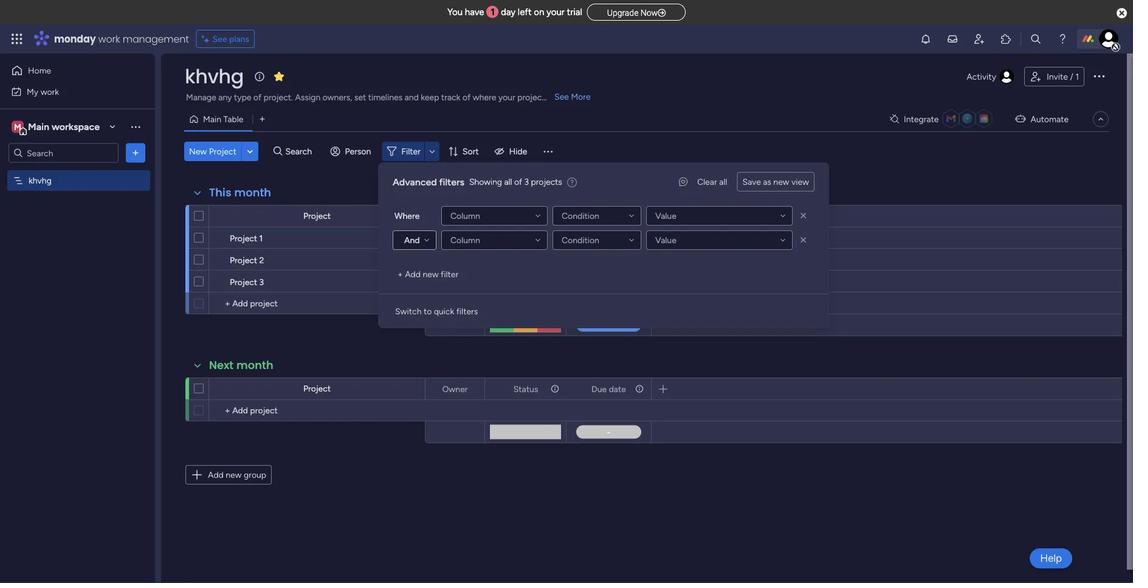 Task type: locate. For each thing, give the bounding box(es) containing it.
0 vertical spatial due date
[[592, 211, 626, 221]]

2 due from the top
[[592, 384, 607, 394]]

0 vertical spatial status
[[514, 211, 539, 221]]

help button
[[1031, 549, 1073, 569]]

0 vertical spatial status field
[[511, 210, 542, 223]]

1 horizontal spatial 3
[[525, 177, 529, 187]]

0 vertical spatial on
[[534, 7, 545, 18]]

1 vertical spatial owner field
[[439, 382, 471, 396]]

1 due from the top
[[592, 211, 607, 221]]

my work
[[27, 86, 59, 97]]

1 vertical spatial date
[[609, 384, 626, 394]]

gary orlando image
[[1100, 29, 1119, 49]]

this
[[209, 185, 232, 200]]

0 vertical spatial 3
[[525, 177, 529, 187]]

column down advanced filters showing all of 3 projects
[[451, 211, 480, 221]]

0 vertical spatial due date field
[[589, 210, 630, 223]]

1 vertical spatial value
[[656, 235, 677, 245]]

clear all button
[[693, 172, 733, 192]]

see for see plans
[[213, 34, 227, 44]]

all right showing
[[505, 177, 512, 187]]

month
[[234, 185, 271, 200], [237, 358, 274, 373]]

2 all from the left
[[720, 177, 728, 187]]

1 vertical spatial column information image
[[635, 384, 645, 394]]

project.
[[264, 92, 293, 102]]

month right this
[[234, 185, 271, 200]]

0 vertical spatial due
[[592, 211, 607, 221]]

inbox image
[[947, 33, 959, 45]]

options image
[[1092, 69, 1107, 83], [130, 147, 142, 159]]

type
[[234, 92, 252, 102]]

management
[[123, 32, 189, 46]]

person
[[345, 146, 371, 157]]

0 vertical spatial month
[[234, 185, 271, 200]]

filters
[[440, 176, 465, 188], [457, 306, 478, 317]]

1 horizontal spatial options image
[[1092, 69, 1107, 83]]

hide
[[510, 146, 528, 157]]

on left it
[[534, 233, 544, 244]]

1 vertical spatial filters
[[457, 306, 478, 317]]

1 horizontal spatial column information image
[[635, 211, 645, 221]]

0 horizontal spatial all
[[505, 177, 512, 187]]

work inside button
[[41, 86, 59, 97]]

new for filter
[[423, 269, 439, 280]]

month right next
[[237, 358, 274, 373]]

activity
[[967, 71, 997, 82]]

main for main workspace
[[28, 121, 49, 133]]

0 vertical spatial options image
[[1092, 69, 1107, 83]]

0 horizontal spatial khvhg
[[29, 175, 52, 186]]

of right track at left top
[[463, 92, 471, 102]]

0 horizontal spatial new
[[226, 470, 242, 480]]

1 vertical spatial see
[[555, 92, 569, 102]]

due for second due date field
[[592, 384, 607, 394]]

1 value from the top
[[656, 211, 677, 221]]

1 column from the top
[[451, 211, 480, 221]]

1 condition from the top
[[562, 211, 600, 221]]

2 value from the top
[[656, 235, 677, 245]]

Owner field
[[439, 210, 471, 223], [439, 382, 471, 396]]

1 vertical spatial on
[[534, 233, 544, 244]]

1 horizontal spatial add
[[405, 269, 421, 280]]

Due date field
[[589, 210, 630, 223], [589, 382, 630, 396]]

0 horizontal spatial main
[[28, 121, 49, 133]]

1 + add project text field from the top
[[215, 296, 420, 311]]

0 horizontal spatial your
[[499, 92, 516, 102]]

all
[[505, 177, 512, 187], [720, 177, 728, 187]]

khvhg
[[185, 63, 244, 90], [29, 175, 52, 186]]

2 horizontal spatial 1
[[1076, 71, 1080, 82]]

main left table
[[203, 114, 221, 124]]

see inside see plans button
[[213, 34, 227, 44]]

see plans button
[[196, 30, 255, 48]]

your
[[547, 7, 565, 18], [499, 92, 516, 102]]

column up filter
[[451, 235, 480, 245]]

see more link
[[554, 91, 592, 103]]

nov
[[587, 234, 602, 243], [597, 255, 611, 265]]

1 left day
[[491, 7, 495, 18]]

remove sort image
[[798, 210, 810, 222]]

main
[[203, 114, 221, 124], [28, 121, 49, 133]]

new inside save as new view button
[[774, 177, 790, 187]]

0 vertical spatial column
[[451, 211, 480, 221]]

date
[[609, 211, 626, 221], [609, 384, 626, 394]]

status for next month
[[514, 384, 539, 394]]

workspace options image
[[130, 121, 142, 133]]

options image down the workspace options image
[[130, 147, 142, 159]]

home
[[28, 65, 51, 76]]

timelines
[[368, 92, 403, 102]]

0 horizontal spatial add
[[208, 470, 224, 480]]

work right monday
[[98, 32, 120, 46]]

left
[[518, 7, 532, 18]]

filters down sort popup button
[[440, 176, 465, 188]]

of inside advanced filters showing all of 3 projects
[[515, 177, 523, 187]]

0 vertical spatial owner
[[443, 211, 468, 221]]

1 horizontal spatial 1
[[491, 7, 495, 18]]

main right workspace image
[[28, 121, 49, 133]]

1 horizontal spatial your
[[547, 7, 565, 18]]

khvhg inside 'list box'
[[29, 175, 52, 186]]

status field for this month
[[511, 210, 542, 223]]

table
[[224, 114, 244, 124]]

1 horizontal spatial main
[[203, 114, 221, 124]]

automate
[[1031, 114, 1069, 124]]

1 vertical spatial your
[[499, 92, 516, 102]]

keep
[[421, 92, 439, 102]]

filter button
[[382, 142, 440, 161]]

khvhg up any
[[185, 63, 244, 90]]

view
[[792, 177, 810, 187]]

1 vertical spatial options image
[[130, 147, 142, 159]]

stands.
[[547, 92, 574, 102]]

0 vertical spatial work
[[98, 32, 120, 46]]

see inside see more link
[[555, 92, 569, 102]]

dapulse close image
[[1117, 7, 1128, 19]]

add
[[405, 269, 421, 280], [208, 470, 224, 480]]

0 horizontal spatial column information image
[[550, 384, 560, 394]]

show board description image
[[252, 71, 267, 83]]

0 vertical spatial khvhg
[[185, 63, 244, 90]]

1 horizontal spatial work
[[98, 32, 120, 46]]

notifications image
[[920, 33, 932, 45]]

filter
[[402, 146, 421, 157]]

0 vertical spatial value
[[656, 211, 677, 221]]

upgrade now
[[607, 8, 658, 18]]

assign
[[295, 92, 321, 102]]

column information image
[[635, 211, 645, 221], [550, 384, 560, 394]]

new inside "+ add new filter" button
[[423, 269, 439, 280]]

2 status field from the top
[[511, 382, 542, 396]]

0 horizontal spatial see
[[213, 34, 227, 44]]

khvhg down search in workspace field
[[29, 175, 52, 186]]

1 vertical spatial due date
[[592, 384, 626, 394]]

3 down 2
[[259, 277, 264, 287]]

1 vertical spatial khvhg
[[29, 175, 52, 186]]

now
[[641, 8, 658, 18]]

learn more image
[[567, 177, 577, 188]]

see plans
[[213, 34, 249, 44]]

dapulse rightstroke image
[[658, 8, 666, 17]]

on
[[534, 7, 545, 18], [534, 233, 544, 244]]

0 vertical spatial column information image
[[635, 211, 645, 221]]

filters inside button
[[457, 306, 478, 317]]

angle down image
[[247, 147, 253, 156]]

1 vertical spatial column information image
[[550, 384, 560, 394]]

option
[[0, 170, 155, 172]]

save as new view button
[[737, 172, 815, 192]]

see
[[213, 34, 227, 44], [555, 92, 569, 102]]

Next month field
[[206, 358, 277, 373]]

2 column from the top
[[451, 235, 480, 245]]

your right where
[[499, 92, 516, 102]]

condition for remove sort icon
[[562, 211, 600, 221]]

invite members image
[[974, 33, 986, 45]]

remove from favorites image
[[273, 70, 285, 82]]

1 vertical spatial + add project text field
[[215, 403, 420, 418]]

0 horizontal spatial work
[[41, 86, 59, 97]]

1 up 2
[[259, 233, 263, 243]]

due date
[[592, 211, 626, 221], [592, 384, 626, 394]]

v2 done deadline image
[[571, 254, 581, 266]]

1 inside button
[[1076, 71, 1080, 82]]

quick
[[434, 306, 455, 317]]

condition up v2 done deadline 'icon' at the top of page
[[562, 235, 600, 245]]

work right my
[[41, 86, 59, 97]]

1 vertical spatial new
[[423, 269, 439, 280]]

project 2
[[230, 255, 264, 265]]

2 condition from the top
[[562, 235, 600, 245]]

add left group
[[208, 470, 224, 480]]

of left 'projects'
[[515, 177, 523, 187]]

1 horizontal spatial of
[[463, 92, 471, 102]]

all right clear
[[720, 177, 728, 187]]

menu image
[[542, 145, 554, 158]]

on right left
[[534, 7, 545, 18]]

main table button
[[184, 109, 253, 129]]

new right as
[[774, 177, 790, 187]]

1 vertical spatial due
[[592, 384, 607, 394]]

1 status from the top
[[514, 211, 539, 221]]

filters right quick
[[457, 306, 478, 317]]

your left trial
[[547, 7, 565, 18]]

1 for /
[[1076, 71, 1080, 82]]

0 horizontal spatial 1
[[259, 233, 263, 243]]

0 vertical spatial + add project text field
[[215, 296, 420, 311]]

value
[[656, 211, 677, 221], [656, 235, 677, 245]]

main inside workspace selection element
[[28, 121, 49, 133]]

see left more
[[555, 92, 569, 102]]

2 horizontal spatial new
[[774, 177, 790, 187]]

1 vertical spatial nov
[[597, 255, 611, 265]]

1
[[491, 7, 495, 18], [1076, 71, 1080, 82], [259, 233, 263, 243]]

column information image
[[550, 211, 560, 221], [635, 384, 645, 394]]

0 horizontal spatial column information image
[[550, 211, 560, 221]]

condition up v2 overdue deadline icon
[[562, 211, 600, 221]]

0 vertical spatial nov
[[587, 234, 602, 243]]

1 vertical spatial add
[[208, 470, 224, 480]]

1 horizontal spatial khvhg
[[185, 63, 244, 90]]

invite / 1 button
[[1025, 67, 1085, 86]]

1 vertical spatial status
[[514, 384, 539, 394]]

next
[[209, 358, 234, 373]]

to
[[424, 306, 432, 317]]

1 vertical spatial status field
[[511, 382, 542, 396]]

+ Add project text field
[[215, 296, 420, 311], [215, 403, 420, 418]]

1 horizontal spatial see
[[555, 92, 569, 102]]

1 all from the left
[[505, 177, 512, 187]]

1 vertical spatial owner
[[443, 384, 468, 394]]

1 vertical spatial due date field
[[589, 382, 630, 396]]

new left group
[[226, 470, 242, 480]]

project inside new project button
[[209, 146, 237, 157]]

next month
[[209, 358, 274, 373]]

1 vertical spatial condition
[[562, 235, 600, 245]]

0 vertical spatial new
[[774, 177, 790, 187]]

1 vertical spatial 1
[[1076, 71, 1080, 82]]

of
[[254, 92, 262, 102], [463, 92, 471, 102], [515, 177, 523, 187]]

1 vertical spatial month
[[237, 358, 274, 373]]

0 vertical spatial see
[[213, 34, 227, 44]]

workspace selection element
[[12, 120, 102, 135]]

v2 overdue deadline image
[[571, 233, 581, 244]]

1 right /
[[1076, 71, 1080, 82]]

see left plans
[[213, 34, 227, 44]]

2 horizontal spatial of
[[515, 177, 523, 187]]

new
[[774, 177, 790, 187], [423, 269, 439, 280], [226, 470, 242, 480]]

manage
[[186, 92, 216, 102]]

3 left 'projects'
[[525, 177, 529, 187]]

manage any type of project. assign owners, set timelines and keep track of where your project stands.
[[186, 92, 574, 102]]

0 vertical spatial add
[[405, 269, 421, 280]]

0 vertical spatial your
[[547, 7, 565, 18]]

nov left '15,'
[[587, 234, 602, 243]]

nov left 14
[[597, 255, 611, 265]]

column
[[451, 211, 480, 221], [451, 235, 480, 245]]

0 vertical spatial 1
[[491, 7, 495, 18]]

2 vertical spatial new
[[226, 470, 242, 480]]

0 vertical spatial condition
[[562, 211, 600, 221]]

due for second due date field from the bottom of the page
[[592, 211, 607, 221]]

1 status field from the top
[[511, 210, 542, 223]]

0 vertical spatial owner field
[[439, 210, 471, 223]]

see for see more
[[555, 92, 569, 102]]

1 horizontal spatial new
[[423, 269, 439, 280]]

where
[[395, 211, 420, 221]]

options image right /
[[1092, 69, 1107, 83]]

1 vertical spatial 3
[[259, 277, 264, 287]]

1 vertical spatial column
[[451, 235, 480, 245]]

1 on from the top
[[534, 7, 545, 18]]

you
[[448, 7, 463, 18]]

1 vertical spatial work
[[41, 86, 59, 97]]

of right type
[[254, 92, 262, 102]]

1 for have
[[491, 7, 495, 18]]

advanced
[[393, 176, 437, 188]]

search everything image
[[1030, 33, 1043, 45]]

new project
[[189, 146, 237, 157]]

2 + add project text field from the top
[[215, 403, 420, 418]]

select product image
[[11, 33, 23, 45]]

2 owner field from the top
[[439, 382, 471, 396]]

apps image
[[1001, 33, 1013, 45]]

khvhg list box
[[0, 168, 155, 355]]

my work button
[[7, 82, 131, 101]]

main inside button
[[203, 114, 221, 124]]

add right +
[[405, 269, 421, 280]]

0 horizontal spatial options image
[[130, 147, 142, 159]]

Status field
[[511, 210, 542, 223], [511, 382, 542, 396]]

all inside advanced filters showing all of 3 projects
[[505, 177, 512, 187]]

owner
[[443, 211, 468, 221], [443, 384, 468, 394]]

new left filter
[[423, 269, 439, 280]]

0 vertical spatial date
[[609, 211, 626, 221]]

1 horizontal spatial all
[[720, 177, 728, 187]]

see more
[[555, 92, 591, 102]]

work
[[98, 32, 120, 46], [41, 86, 59, 97]]

2 status from the top
[[514, 384, 539, 394]]



Task type: vqa. For each thing, say whether or not it's contained in the screenshot.
'Value'
yes



Task type: describe. For each thing, give the bounding box(es) containing it.
1 owner from the top
[[443, 211, 468, 221]]

person button
[[326, 142, 379, 161]]

track
[[442, 92, 461, 102]]

2 date from the top
[[609, 384, 626, 394]]

save
[[743, 177, 761, 187]]

am
[[639, 234, 651, 243]]

column for remove sort image
[[451, 235, 480, 245]]

upgrade
[[607, 8, 639, 18]]

Search field
[[283, 143, 319, 160]]

add view image
[[260, 115, 265, 124]]

1 horizontal spatial column information image
[[635, 384, 645, 394]]

set
[[355, 92, 366, 102]]

showing
[[470, 177, 502, 187]]

15,
[[604, 234, 613, 243]]

plans
[[229, 34, 249, 44]]

help
[[1041, 552, 1063, 565]]

any
[[219, 92, 232, 102]]

and
[[405, 92, 419, 102]]

advanced filters showing all of 3 projects
[[393, 176, 563, 188]]

invite / 1
[[1047, 71, 1080, 82]]

2 due date from the top
[[592, 384, 626, 394]]

khvhg field
[[182, 63, 247, 90]]

add new group
[[208, 470, 266, 480]]

clear
[[698, 177, 718, 187]]

home button
[[7, 61, 131, 80]]

have
[[465, 7, 485, 18]]

Search in workspace field
[[26, 146, 102, 160]]

hide button
[[490, 142, 535, 161]]

switch to quick filters button
[[391, 302, 483, 321]]

This month field
[[206, 185, 274, 201]]

activity button
[[962, 67, 1020, 86]]

1 due date field from the top
[[589, 210, 630, 223]]

switch
[[395, 306, 422, 317]]

work for monday
[[98, 32, 120, 46]]

nov 14
[[597, 255, 622, 265]]

+ add new filter button
[[393, 265, 464, 284]]

2 on from the top
[[534, 233, 544, 244]]

add inside 'button'
[[208, 470, 224, 480]]

group
[[244, 470, 266, 480]]

collapse board header image
[[1097, 114, 1106, 124]]

clear all
[[698, 177, 728, 187]]

save as new view
[[743, 177, 810, 187]]

working on it
[[501, 233, 551, 244]]

condition for remove sort image
[[562, 235, 600, 245]]

switch to quick filters
[[395, 306, 478, 317]]

remove sort image
[[798, 234, 810, 246]]

value for remove sort image
[[656, 235, 677, 245]]

value for remove sort icon
[[656, 211, 677, 221]]

add inside button
[[405, 269, 421, 280]]

new for view
[[774, 177, 790, 187]]

+ add new filter
[[398, 269, 459, 280]]

month for this month
[[234, 185, 271, 200]]

filter
[[441, 269, 459, 280]]

you have 1 day left on your trial
[[448, 7, 583, 18]]

2
[[259, 255, 264, 265]]

2 due date field from the top
[[589, 382, 630, 396]]

09:00
[[615, 234, 637, 243]]

day
[[501, 7, 516, 18]]

project 1
[[230, 233, 263, 243]]

/
[[1071, 71, 1074, 82]]

workspace image
[[12, 120, 24, 134]]

nov 15, 09:00 am
[[587, 234, 651, 243]]

all inside button
[[720, 177, 728, 187]]

0 vertical spatial column information image
[[550, 211, 560, 221]]

invite
[[1047, 71, 1069, 82]]

+
[[398, 269, 403, 280]]

new project button
[[184, 142, 241, 161]]

month for next month
[[237, 358, 274, 373]]

workspace
[[52, 121, 100, 133]]

new inside add new group 'button'
[[226, 470, 242, 480]]

nov for 2
[[597, 255, 611, 265]]

0 horizontal spatial of
[[254, 92, 262, 102]]

projects
[[531, 177, 563, 187]]

owners,
[[323, 92, 352, 102]]

dapulse integrations image
[[891, 115, 900, 124]]

2 owner from the top
[[443, 384, 468, 394]]

more
[[571, 92, 591, 102]]

as
[[764, 177, 772, 187]]

main workspace
[[28, 121, 100, 133]]

arrow down image
[[425, 144, 440, 159]]

1 owner field from the top
[[439, 210, 471, 223]]

2 vertical spatial 1
[[259, 233, 263, 243]]

1 due date from the top
[[592, 211, 626, 221]]

3 inside advanced filters showing all of 3 projects
[[525, 177, 529, 187]]

add new group button
[[186, 465, 272, 485]]

help image
[[1057, 33, 1069, 45]]

0 vertical spatial filters
[[440, 176, 465, 188]]

1 date from the top
[[609, 211, 626, 221]]

status for this month
[[514, 211, 539, 221]]

project
[[518, 92, 545, 102]]

v2 user feedback image
[[679, 175, 688, 188]]

project 3
[[230, 277, 264, 287]]

trial
[[567, 7, 583, 18]]

this month
[[209, 185, 271, 200]]

v2 search image
[[274, 145, 283, 158]]

main table
[[203, 114, 244, 124]]

where
[[473, 92, 497, 102]]

upgrade now link
[[587, 3, 686, 21]]

sort
[[463, 146, 479, 157]]

14
[[613, 255, 622, 265]]

status field for next month
[[511, 382, 542, 396]]

done
[[516, 255, 536, 265]]

my
[[27, 86, 38, 97]]

0 horizontal spatial 3
[[259, 277, 264, 287]]

sort button
[[443, 142, 486, 161]]

it
[[546, 233, 551, 244]]

autopilot image
[[1016, 111, 1026, 126]]

and
[[405, 235, 420, 245]]

nov for 1
[[587, 234, 602, 243]]

main for main table
[[203, 114, 221, 124]]

monday
[[54, 32, 96, 46]]

new
[[189, 146, 207, 157]]

m
[[14, 122, 21, 132]]

work for my
[[41, 86, 59, 97]]

column for remove sort icon
[[451, 211, 480, 221]]

working
[[501, 233, 532, 244]]



